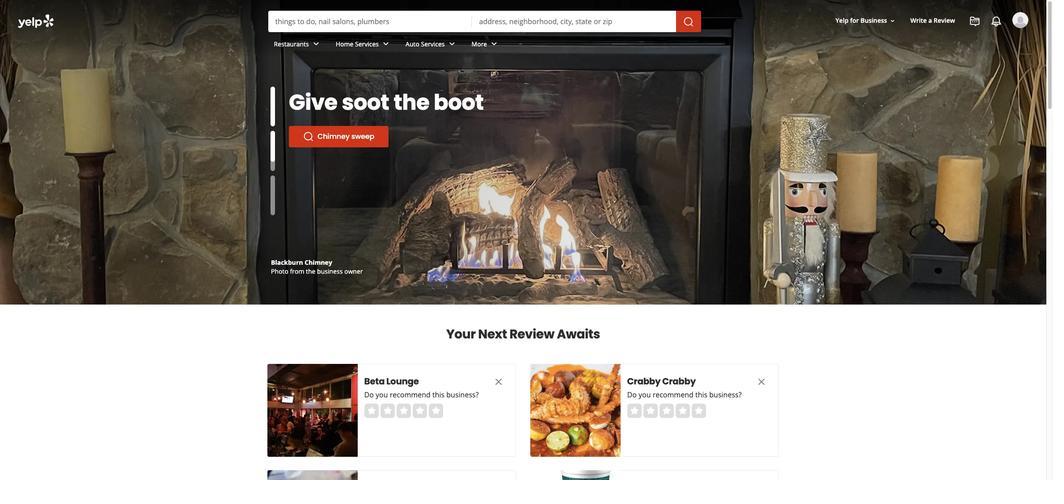 Task type: locate. For each thing, give the bounding box(es) containing it.
do you recommend this business? down beta lounge link
[[365, 391, 479, 400]]

blackburn chimney link
[[271, 259, 332, 267]]

write
[[911, 16, 927, 25]]

1 horizontal spatial do
[[628, 391, 637, 400]]

select slide image
[[271, 87, 275, 127], [271, 124, 275, 164]]

dismiss card image
[[493, 377, 504, 388]]

1 horizontal spatial (no rating) image
[[628, 404, 706, 419]]

crabby crabby link
[[628, 376, 739, 388]]

business? down crabby crabby link
[[710, 391, 742, 400]]

1 horizontal spatial review
[[934, 16, 956, 25]]

2 recommend from the left
[[653, 391, 694, 400]]

write a review
[[911, 16, 956, 25]]

0 horizontal spatial none field
[[275, 17, 465, 26]]

rating element down lounge
[[365, 404, 443, 419]]

1 none field from the left
[[275, 17, 465, 26]]

0 horizontal spatial review
[[510, 326, 555, 344]]

you down beta
[[376, 391, 388, 400]]

recommend for lounge
[[390, 391, 431, 400]]

2 24 chevron down v2 image from the left
[[447, 39, 457, 49]]

select slide image left give
[[271, 87, 275, 127]]

yelp for business button
[[832, 13, 900, 29]]

chimney right 24 search v2 icon at the left of the page
[[318, 132, 350, 142]]

2 business? from the left
[[710, 391, 742, 400]]

None radio
[[397, 404, 411, 419], [413, 404, 427, 419], [628, 404, 642, 419], [660, 404, 674, 419], [676, 404, 690, 419], [692, 404, 706, 419], [397, 404, 411, 419], [413, 404, 427, 419], [628, 404, 642, 419], [660, 404, 674, 419], [676, 404, 690, 419], [692, 404, 706, 419]]

1 you from the left
[[376, 391, 388, 400]]

you down 'crabby crabby'
[[639, 391, 651, 400]]

do
[[365, 391, 374, 400], [628, 391, 637, 400]]

review right a
[[934, 16, 956, 25]]

0 horizontal spatial crabby
[[628, 376, 661, 388]]

1 24 chevron down v2 image from the left
[[311, 39, 322, 49]]

beta lounge link
[[365, 376, 476, 388]]

1 horizontal spatial none field
[[479, 17, 669, 26]]

services inside home services link
[[355, 40, 379, 48]]

1 vertical spatial review
[[510, 326, 555, 344]]

chimney inside blackburn chimney photo from the business owner
[[305, 259, 332, 267]]

blackburn chimney photo from the business owner
[[271, 259, 363, 276]]

this down beta lounge link
[[433, 391, 445, 400]]

1 (no rating) image from the left
[[365, 404, 443, 419]]

1 vertical spatial the
[[306, 268, 316, 276]]

2 you from the left
[[639, 391, 651, 400]]

dismiss card image
[[756, 377, 767, 388]]

review
[[934, 16, 956, 25], [510, 326, 555, 344]]

1 horizontal spatial 24 chevron down v2 image
[[447, 39, 457, 49]]

1 this from the left
[[433, 391, 445, 400]]

0 horizontal spatial 24 chevron down v2 image
[[311, 39, 322, 49]]

beta
[[365, 376, 385, 388]]

business
[[317, 268, 343, 276]]

rating element down 'crabby crabby'
[[628, 404, 706, 419]]

none field 'near'
[[479, 17, 669, 26]]

24 chevron down v2 image inside restaurants 'link'
[[311, 39, 322, 49]]

services left 24 chevron down v2 icon
[[355, 40, 379, 48]]

recommend down lounge
[[390, 391, 431, 400]]

services for home services
[[355, 40, 379, 48]]

0 horizontal spatial do
[[365, 391, 374, 400]]

boot
[[434, 88, 484, 118]]

recommend for crabby
[[653, 391, 694, 400]]

0 horizontal spatial rating element
[[365, 404, 443, 419]]

services for auto services
[[421, 40, 445, 48]]

user actions element
[[829, 11, 1041, 66]]

24 chevron down v2 image inside more 'link'
[[489, 39, 500, 49]]

3 24 chevron down v2 image from the left
[[489, 39, 500, 49]]

1 do from the left
[[365, 391, 374, 400]]

restaurants
[[274, 40, 309, 48]]

24 chevron down v2 image right the restaurants
[[311, 39, 322, 49]]

0 horizontal spatial the
[[306, 268, 316, 276]]

24 chevron down v2 image right more
[[489, 39, 500, 49]]

24 chevron down v2 image inside auto services link
[[447, 39, 457, 49]]

business?
[[447, 391, 479, 400], [710, 391, 742, 400]]

24 chevron down v2 image
[[381, 39, 391, 49]]

(no rating) image down lounge
[[365, 404, 443, 419]]

services
[[355, 40, 379, 48], [421, 40, 445, 48]]

(no rating) image down 'crabby crabby'
[[628, 404, 706, 419]]

this
[[433, 391, 445, 400], [696, 391, 708, 400]]

0 vertical spatial review
[[934, 16, 956, 25]]

lounge
[[387, 376, 419, 388]]

None field
[[275, 17, 465, 26], [479, 17, 669, 26]]

24 chevron down v2 image right auto services
[[447, 39, 457, 49]]

0 horizontal spatial recommend
[[390, 391, 431, 400]]

1 select slide image from the top
[[271, 87, 275, 127]]

2 do from the left
[[628, 391, 637, 400]]

0 horizontal spatial this
[[433, 391, 445, 400]]

do down beta
[[365, 391, 374, 400]]

do down 'crabby crabby'
[[628, 391, 637, 400]]

1 horizontal spatial business?
[[710, 391, 742, 400]]

2 do you recommend this business? from the left
[[628, 391, 742, 400]]

beta lounge
[[365, 376, 419, 388]]

do for crabby crabby
[[628, 391, 637, 400]]

this for crabby crabby
[[696, 391, 708, 400]]

the
[[394, 88, 430, 118], [306, 268, 316, 276]]

recommend
[[390, 391, 431, 400], [653, 391, 694, 400]]

1 vertical spatial chimney
[[305, 259, 332, 267]]

you
[[376, 391, 388, 400], [639, 391, 651, 400]]

blackburn
[[271, 259, 303, 267]]

2 (no rating) image from the left
[[628, 404, 706, 419]]

tyler b. image
[[1013, 12, 1029, 28]]

do you recommend this business? down crabby crabby link
[[628, 391, 742, 400]]

awaits
[[557, 326, 600, 344]]

0 horizontal spatial do you recommend this business?
[[365, 391, 479, 400]]

24 chevron down v2 image for restaurants
[[311, 39, 322, 49]]

2 horizontal spatial 24 chevron down v2 image
[[489, 39, 500, 49]]

2 services from the left
[[421, 40, 445, 48]]

1 rating element from the left
[[365, 404, 443, 419]]

restaurants link
[[267, 32, 329, 58]]

2 rating element from the left
[[628, 404, 706, 419]]

2 select slide image from the top
[[271, 124, 275, 164]]

next
[[478, 326, 507, 344]]

0 horizontal spatial (no rating) image
[[365, 404, 443, 419]]

1 horizontal spatial crabby
[[663, 376, 696, 388]]

1 horizontal spatial recommend
[[653, 391, 694, 400]]

write a review link
[[907, 13, 959, 29]]

1 do you recommend this business? from the left
[[365, 391, 479, 400]]

1 horizontal spatial services
[[421, 40, 445, 48]]

do you recommend this business? for crabby crabby
[[628, 391, 742, 400]]

24 chevron down v2 image for more
[[489, 39, 500, 49]]

photo of beta lounge image
[[268, 365, 358, 458]]

None radio
[[365, 404, 379, 419], [381, 404, 395, 419], [429, 404, 443, 419], [644, 404, 658, 419], [365, 404, 379, 419], [381, 404, 395, 419], [429, 404, 443, 419], [644, 404, 658, 419]]

select slide image left 24 search v2 icon at the left of the page
[[271, 124, 275, 164]]

do you recommend this business?
[[365, 391, 479, 400], [628, 391, 742, 400]]

24 chevron down v2 image
[[311, 39, 322, 49], [447, 39, 457, 49], [489, 39, 500, 49]]

24 chevron down v2 image for auto services
[[447, 39, 457, 49]]

Find text field
[[275, 17, 465, 26]]

1 horizontal spatial rating element
[[628, 404, 706, 419]]

1 crabby from the left
[[628, 376, 661, 388]]

0 vertical spatial the
[[394, 88, 430, 118]]

rating element
[[365, 404, 443, 419], [628, 404, 706, 419]]

2 none field from the left
[[479, 17, 669, 26]]

1 business? from the left
[[447, 391, 479, 400]]

None search field
[[0, 0, 1047, 66], [268, 11, 703, 32], [0, 0, 1047, 66], [268, 11, 703, 32]]

the inside blackburn chimney photo from the business owner
[[306, 268, 316, 276]]

1 horizontal spatial you
[[639, 391, 651, 400]]

2 this from the left
[[696, 391, 708, 400]]

home
[[336, 40, 354, 48]]

1 services from the left
[[355, 40, 379, 48]]

chimney up business
[[305, 259, 332, 267]]

2 crabby from the left
[[663, 376, 696, 388]]

1 recommend from the left
[[390, 391, 431, 400]]

0 horizontal spatial you
[[376, 391, 388, 400]]

recommend down crabby crabby link
[[653, 391, 694, 400]]

0 horizontal spatial services
[[355, 40, 379, 48]]

1 horizontal spatial this
[[696, 391, 708, 400]]

do you recommend this business? for beta lounge
[[365, 391, 479, 400]]

review inside the user actions element
[[934, 16, 956, 25]]

crabby
[[628, 376, 661, 388], [663, 376, 696, 388]]

(no rating) image
[[365, 404, 443, 419], [628, 404, 706, 419]]

1 horizontal spatial do you recommend this business?
[[628, 391, 742, 400]]

this down crabby crabby link
[[696, 391, 708, 400]]

auto
[[406, 40, 420, 48]]

services right the auto
[[421, 40, 445, 48]]

business
[[861, 16, 888, 25]]

you for crabby
[[639, 391, 651, 400]]

services inside auto services link
[[421, 40, 445, 48]]

0 horizontal spatial business?
[[447, 391, 479, 400]]

review right next
[[510, 326, 555, 344]]

more link
[[465, 32, 507, 58]]

business? down beta lounge link
[[447, 391, 479, 400]]

chimney
[[318, 132, 350, 142], [305, 259, 332, 267]]



Task type: describe. For each thing, give the bounding box(es) containing it.
explore banner section banner
[[0, 0, 1047, 305]]

owner
[[344, 268, 363, 276]]

more
[[472, 40, 487, 48]]

do for beta lounge
[[365, 391, 374, 400]]

(no rating) image for lounge
[[365, 404, 443, 419]]

0 vertical spatial chimney
[[318, 132, 350, 142]]

business? for lounge
[[447, 391, 479, 400]]

24 search v2 image
[[303, 132, 314, 142]]

soot
[[342, 88, 389, 118]]

rating element for lounge
[[365, 404, 443, 419]]

business? for crabby
[[710, 391, 742, 400]]

none field find
[[275, 17, 465, 26]]

photo of crabby crabby image
[[531, 365, 621, 458]]

your
[[446, 326, 476, 344]]

chimney sweep link
[[289, 126, 389, 148]]

from
[[290, 268, 304, 276]]

notifications image
[[991, 16, 1002, 27]]

photo of allsups image
[[531, 471, 621, 481]]

auto services link
[[399, 32, 465, 58]]

sweep
[[352, 132, 374, 142]]

give soot the boot
[[289, 88, 484, 118]]

review for a
[[934, 16, 956, 25]]

home services
[[336, 40, 379, 48]]

16 chevron down v2 image
[[889, 17, 896, 24]]

(no rating) image for crabby
[[628, 404, 706, 419]]

photo of mas cafe image
[[268, 471, 358, 481]]

auto services
[[406, 40, 445, 48]]

projects image
[[970, 16, 981, 27]]

search image
[[683, 16, 694, 27]]

Near text field
[[479, 17, 669, 26]]

review for next
[[510, 326, 555, 344]]

photo
[[271, 268, 289, 276]]

for
[[851, 16, 859, 25]]

your next review awaits
[[446, 326, 600, 344]]

give
[[289, 88, 338, 118]]

business categories element
[[267, 32, 1029, 58]]

rating element for crabby
[[628, 404, 706, 419]]

this for beta lounge
[[433, 391, 445, 400]]

chimney sweep
[[318, 132, 374, 142]]

yelp for business
[[836, 16, 888, 25]]

home services link
[[329, 32, 399, 58]]

a
[[929, 16, 933, 25]]

crabby crabby
[[628, 376, 696, 388]]

you for beta
[[376, 391, 388, 400]]

1 horizontal spatial the
[[394, 88, 430, 118]]

yelp
[[836, 16, 849, 25]]



Task type: vqa. For each thing, say whether or not it's contained in the screenshot.
'Reviews' ELEMENT for D.
no



